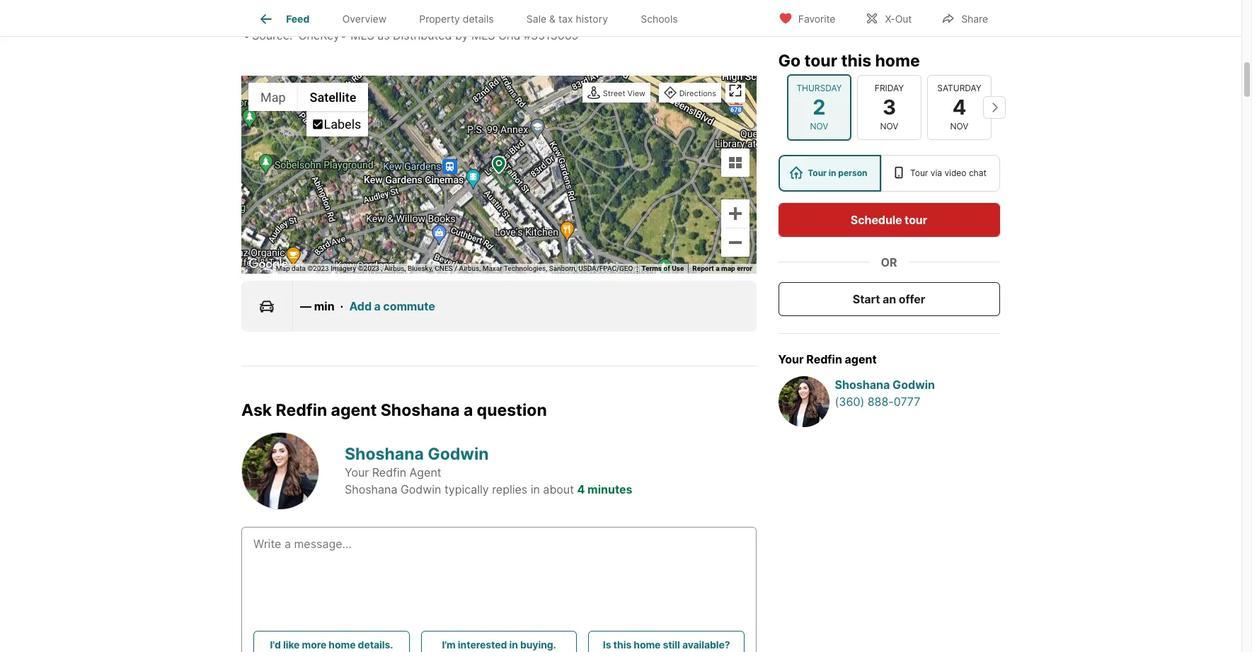 Task type: describe. For each thing, give the bounding box(es) containing it.
an
[[884, 292, 897, 307]]

redfin right the ask on the bottom left
[[276, 401, 327, 421]]

888-
[[868, 395, 895, 409]]

tax
[[559, 13, 573, 25]]

directions
[[680, 89, 717, 99]]

share button
[[930, 3, 1001, 32]]

schools
[[641, 13, 678, 25]]

this inside button
[[614, 640, 632, 652]]

map button
[[249, 83, 298, 111]]

i'd like more home details.
[[270, 640, 393, 652]]

,
[[381, 265, 383, 273]]

ago
[[380, 12, 401, 26]]

person
[[839, 168, 868, 178]]

2:36pm)
[[491, 12, 536, 26]]

godwin for shoshana godwin your redfin agent shoshana godwin typically replies in about 4 minutes
[[428, 444, 489, 464]]

0 horizontal spatial shoshana godwin link
[[345, 444, 489, 464]]

minutes
[[588, 483, 633, 497]]

terms
[[642, 265, 662, 273]]

list box containing tour in person
[[779, 155, 1001, 192]]

shoshana inside shoshana godwin (360) 888-0777
[[836, 378, 891, 392]]

•
[[244, 29, 250, 43]]

2 airbus, from the left
[[459, 265, 481, 273]]

home for this
[[876, 51, 921, 71]]

add a commute button
[[349, 298, 435, 315]]

report
[[693, 265, 714, 273]]

tour via video chat option
[[882, 155, 1001, 192]]

is
[[603, 640, 611, 652]]

buying.
[[520, 640, 556, 652]]

nov for 2
[[811, 121, 829, 132]]

tour in person option
[[779, 155, 882, 192]]

onekey®
[[298, 29, 348, 43]]

is this home still available? button
[[589, 632, 745, 653]]

0777
[[895, 395, 921, 409]]

about
[[543, 483, 574, 497]]

sanborn,
[[549, 265, 577, 273]]

thursday 2 nov
[[797, 83, 843, 132]]

street view
[[603, 89, 646, 99]]

agent for ask
[[331, 401, 377, 421]]

schedule tour
[[852, 213, 928, 227]]

as
[[378, 29, 390, 43]]

1
[[331, 12, 336, 26]]

history
[[576, 13, 608, 25]]

x-
[[886, 12, 896, 24]]

friday
[[875, 83, 905, 93]]

tour in person
[[809, 168, 868, 178]]

start an offer
[[854, 292, 926, 307]]

maxar
[[483, 265, 503, 273]]

shoshana godwin (360) 888-0777
[[836, 378, 936, 409]]

usda/fpac/geo
[[579, 265, 633, 273]]

1 mls from the left
[[351, 29, 374, 43]]

2 mls from the left
[[472, 29, 495, 43]]

distributed
[[393, 29, 452, 43]]

minute
[[339, 12, 378, 26]]

home for more
[[329, 640, 356, 652]]

details.
[[358, 640, 393, 652]]

— min · add a commute
[[300, 300, 435, 314]]

2 vertical spatial godwin
[[401, 483, 442, 497]]

schools tab
[[625, 2, 695, 36]]

thursday
[[797, 83, 843, 93]]

satellite
[[310, 90, 356, 105]]

image of shoshana godwin image
[[779, 377, 830, 428]]

or
[[882, 256, 898, 270]]

view
[[628, 89, 646, 99]]

still
[[663, 640, 680, 652]]

agent for your
[[846, 353, 878, 367]]

out
[[896, 12, 912, 24]]

of
[[664, 265, 670, 273]]

terms of use
[[642, 265, 684, 273]]

replies
[[492, 483, 528, 497]]

godwin for shoshana godwin (360) 888-0777
[[893, 378, 936, 392]]

saturday 4 nov
[[938, 83, 982, 132]]

sale & tax history tab
[[510, 2, 625, 36]]

redfin inside shoshana godwin your redfin agent shoshana godwin typically replies in about 4 minutes
[[372, 466, 407, 480]]

menu bar containing map
[[249, 83, 368, 137]]

in inside shoshana godwin your redfin agent shoshana godwin typically replies in about 4 minutes
[[531, 483, 540, 497]]

4 inside saturday 4 nov
[[953, 95, 967, 120]]

&
[[550, 13, 556, 25]]

2,
[[433, 12, 443, 26]]

in inside option
[[830, 168, 837, 178]]

labels
[[324, 117, 361, 132]]

terms of use link
[[642, 265, 684, 273]]

report a map error
[[693, 265, 753, 273]]

a for commute
[[374, 300, 381, 314]]

schedule tour button
[[779, 203, 1001, 237]]

a for question
[[464, 401, 473, 421]]

redfin up image of shoshana godwin
[[807, 353, 843, 367]]

via
[[931, 168, 943, 178]]

map for map
[[261, 90, 286, 105]]

at
[[477, 12, 488, 26]]

#
[[524, 29, 531, 43]]

grid
[[499, 29, 521, 43]]

details
[[463, 13, 494, 25]]

more
[[302, 640, 327, 652]]

i'm
[[442, 640, 456, 652]]

start an offer button
[[779, 283, 1001, 317]]

your inside shoshana godwin your redfin agent shoshana godwin typically replies in about 4 minutes
[[345, 466, 369, 480]]

property
[[420, 13, 460, 25]]

redfin checked: 1 minute ago (nov 2, 2023 at 2:36pm) • source: onekey® mls as distributed by mls grid # 3513069
[[242, 12, 579, 43]]

min
[[314, 300, 335, 314]]

saturday
[[938, 83, 982, 93]]



Task type: locate. For each thing, give the bounding box(es) containing it.
overview
[[343, 13, 387, 25]]

tab list
[[242, 0, 706, 36]]

map inside the map popup button
[[261, 90, 286, 105]]

chat
[[970, 168, 987, 178]]

tour
[[805, 51, 838, 71], [906, 213, 928, 227]]

0 horizontal spatial in
[[510, 640, 518, 652]]

offer
[[900, 292, 926, 307]]

google image
[[245, 256, 292, 274]]

a left map
[[716, 265, 720, 273]]

©2023 left ,
[[358, 265, 380, 273]]

2 horizontal spatial in
[[830, 168, 837, 178]]

this
[[842, 51, 872, 71], [614, 640, 632, 652]]

i'm interested in buying.
[[442, 640, 556, 652]]

labels checkbox item
[[308, 113, 367, 135]]

1 vertical spatial 4
[[578, 483, 585, 497]]

tour up thursday on the top right
[[805, 51, 838, 71]]

airbus, right /
[[459, 265, 481, 273]]

godwin
[[893, 378, 936, 392], [428, 444, 489, 464], [401, 483, 442, 497]]

0 horizontal spatial agent
[[331, 401, 377, 421]]

a left question
[[464, 401, 473, 421]]

1 minute ago link
[[331, 12, 401, 26], [331, 12, 401, 26]]

start
[[854, 292, 881, 307]]

0 horizontal spatial a
[[374, 300, 381, 314]]

i'd like more home details. button
[[254, 632, 410, 653]]

—
[[300, 300, 312, 314]]

your left agent
[[345, 466, 369, 480]]

2 horizontal spatial nov
[[951, 121, 969, 132]]

schedule
[[852, 213, 903, 227]]

commute
[[383, 300, 435, 314]]

1 horizontal spatial mls
[[472, 29, 495, 43]]

2 tour from the left
[[911, 168, 929, 178]]

tour right schedule
[[906, 213, 928, 227]]

1 horizontal spatial tour
[[911, 168, 929, 178]]

tour inside 'tour in person' option
[[809, 168, 828, 178]]

0 horizontal spatial tour
[[809, 168, 828, 178]]

tour for schedule
[[906, 213, 928, 227]]

1 vertical spatial agent
[[331, 401, 377, 421]]

street view button
[[584, 84, 649, 104]]

godwin up (360) 888-0777 link
[[893, 378, 936, 392]]

0 horizontal spatial tour
[[805, 51, 838, 71]]

in
[[830, 168, 837, 178], [531, 483, 540, 497], [510, 640, 518, 652]]

share
[[962, 12, 989, 24]]

1 vertical spatial a
[[374, 300, 381, 314]]

1 vertical spatial your
[[345, 466, 369, 480]]

1 nov from the left
[[811, 121, 829, 132]]

1 vertical spatial shoshana godwin link
[[345, 444, 489, 464]]

shoshana godwin link up agent
[[345, 444, 489, 464]]

airbus, right ,
[[384, 265, 406, 273]]

1 horizontal spatial shoshana godwin link
[[836, 377, 1001, 394]]

agent
[[846, 353, 878, 367], [331, 401, 377, 421]]

0 horizontal spatial ©2023
[[308, 265, 329, 273]]

map region
[[166, 0, 892, 345]]

property details
[[420, 13, 494, 25]]

satellite button
[[298, 83, 368, 111]]

©2023 right the data
[[308, 265, 329, 273]]

nov inside saturday 4 nov
[[951, 121, 969, 132]]

tour left person at the right top
[[809, 168, 828, 178]]

1 vertical spatial godwin
[[428, 444, 489, 464]]

4 inside shoshana godwin your redfin agent shoshana godwin typically replies in about 4 minutes
[[578, 483, 585, 497]]

©2023
[[308, 265, 329, 273], [358, 265, 380, 273]]

2 horizontal spatial a
[[716, 265, 720, 273]]

shoshana
[[836, 378, 891, 392], [381, 401, 460, 421], [345, 444, 424, 464], [345, 483, 398, 497]]

2 ©2023 from the left
[[358, 265, 380, 273]]

in inside button
[[510, 640, 518, 652]]

your up image of shoshana godwin
[[779, 353, 805, 367]]

mls down 'overview'
[[351, 29, 374, 43]]

1 tour from the left
[[809, 168, 828, 178]]

godwin up typically
[[428, 444, 489, 464]]

0 vertical spatial this
[[842, 51, 872, 71]]

None button
[[788, 74, 852, 141], [858, 75, 922, 140], [928, 75, 992, 140], [788, 74, 852, 141], [858, 75, 922, 140], [928, 75, 992, 140]]

map for map data ©2023  imagery ©2023 , airbus, bluesky, cnes / airbus, maxar technologies, sanborn, usda/fpac/geo
[[276, 265, 290, 273]]

0 vertical spatial shoshana godwin link
[[836, 377, 1001, 394]]

0 vertical spatial map
[[261, 90, 286, 105]]

2 horizontal spatial home
[[876, 51, 921, 71]]

0 horizontal spatial airbus,
[[384, 265, 406, 273]]

menu bar
[[249, 83, 368, 137]]

airbus,
[[384, 265, 406, 273], [459, 265, 481, 273]]

tour for go
[[805, 51, 838, 71]]

1 vertical spatial map
[[276, 265, 290, 273]]

i'd
[[270, 640, 281, 652]]

0 horizontal spatial your
[[345, 466, 369, 480]]

1 vertical spatial in
[[531, 483, 540, 497]]

imagery
[[331, 265, 356, 273]]

2 vertical spatial in
[[510, 640, 518, 652]]

1 horizontal spatial in
[[531, 483, 540, 497]]

agent
[[410, 466, 442, 480]]

4
[[953, 95, 967, 120], [578, 483, 585, 497]]

ask redfin agent shoshana a question
[[242, 401, 547, 421]]

this up thursday on the top right
[[842, 51, 872, 71]]

bluesky,
[[408, 265, 433, 273]]

use
[[672, 265, 684, 273]]

your
[[779, 353, 805, 367], [345, 466, 369, 480]]

1 airbus, from the left
[[384, 265, 406, 273]]

home inside button
[[634, 640, 661, 652]]

go tour this home
[[779, 51, 921, 71]]

feed link
[[258, 11, 310, 28]]

shoshana godwin your redfin agent shoshana godwin typically replies in about 4 minutes
[[345, 444, 633, 497]]

add
[[349, 300, 372, 314]]

a right the add
[[374, 300, 381, 314]]

redfin inside redfin checked: 1 minute ago (nov 2, 2023 at 2:36pm) • source: onekey® mls as distributed by mls grid # 3513069
[[242, 12, 276, 26]]

1 ©2023 from the left
[[308, 265, 329, 273]]

home up friday
[[876, 51, 921, 71]]

favorite
[[799, 12, 836, 24]]

0 vertical spatial in
[[830, 168, 837, 178]]

0 horizontal spatial 4
[[578, 483, 585, 497]]

0 vertical spatial 4
[[953, 95, 967, 120]]

0 horizontal spatial this
[[614, 640, 632, 652]]

your redfin agent
[[779, 353, 878, 367]]

tour for tour in person
[[809, 168, 828, 178]]

tour inside "button"
[[906, 213, 928, 227]]

cnes
[[435, 265, 453, 273]]

map left the data
[[276, 265, 290, 273]]

1 horizontal spatial nov
[[881, 121, 899, 132]]

1 horizontal spatial your
[[779, 353, 805, 367]]

0 vertical spatial tour
[[805, 51, 838, 71]]

map
[[261, 90, 286, 105], [276, 265, 290, 273]]

checked:
[[279, 12, 328, 26]]

1 horizontal spatial agent
[[846, 353, 878, 367]]

0 vertical spatial your
[[779, 353, 805, 367]]

shoshana godwin link
[[836, 377, 1001, 394], [345, 444, 489, 464]]

1 horizontal spatial this
[[842, 51, 872, 71]]

i'm interested in buying. button
[[421, 632, 577, 653]]

godwin inside shoshana godwin (360) 888-0777
[[893, 378, 936, 392]]

nov for 4
[[951, 121, 969, 132]]

sale
[[527, 13, 547, 25]]

ask
[[242, 401, 272, 421]]

nov down saturday
[[951, 121, 969, 132]]

1 horizontal spatial a
[[464, 401, 473, 421]]

nov down the 3
[[881, 121, 899, 132]]

1 horizontal spatial airbus,
[[459, 265, 481, 273]]

(360) 888-0777 link
[[836, 394, 1001, 411]]

your redfin agentshoshana godwin image
[[242, 433, 319, 511]]

0 horizontal spatial mls
[[351, 29, 374, 43]]

1 horizontal spatial tour
[[906, 213, 928, 227]]

available?
[[683, 640, 731, 652]]

map left satellite
[[261, 90, 286, 105]]

1 vertical spatial this
[[614, 640, 632, 652]]

mls
[[351, 29, 374, 43], [472, 29, 495, 43]]

map
[[722, 265, 736, 273]]

(360)
[[836, 395, 865, 409]]

home left the still
[[634, 640, 661, 652]]

redfin up •
[[242, 12, 276, 26]]

1 vertical spatial tour
[[906, 213, 928, 227]]

in left person at the right top
[[830, 168, 837, 178]]

tour for tour via video chat
[[911, 168, 929, 178]]

1 horizontal spatial home
[[634, 640, 661, 652]]

3
[[883, 95, 897, 120]]

2 vertical spatial a
[[464, 401, 473, 421]]

godwin down agent
[[401, 483, 442, 497]]

tab list containing feed
[[242, 0, 706, 36]]

4 right the about
[[578, 483, 585, 497]]

question
[[477, 401, 547, 421]]

error
[[737, 265, 753, 273]]

(nov
[[404, 12, 430, 26]]

mls down at at left top
[[472, 29, 495, 43]]

Write a message... text field
[[254, 536, 745, 587]]

next image
[[984, 96, 1006, 119]]

2 nov from the left
[[881, 121, 899, 132]]

nov down 2
[[811, 121, 829, 132]]

0 vertical spatial godwin
[[893, 378, 936, 392]]

like
[[283, 640, 300, 652]]

video
[[945, 168, 967, 178]]

2
[[813, 95, 826, 120]]

1 horizontal spatial ©2023
[[358, 265, 380, 273]]

3513069
[[531, 29, 579, 43]]

report a map error link
[[693, 265, 753, 273]]

0 horizontal spatial home
[[329, 640, 356, 652]]

redfin left agent
[[372, 466, 407, 480]]

3 nov from the left
[[951, 121, 969, 132]]

tour inside tour via video chat option
[[911, 168, 929, 178]]

data
[[292, 265, 306, 273]]

1 horizontal spatial 4
[[953, 95, 967, 120]]

shoshana godwin link up '0777'
[[836, 377, 1001, 394]]

list box
[[779, 155, 1001, 192]]

property details tab
[[403, 2, 510, 36]]

0 horizontal spatial nov
[[811, 121, 829, 132]]

map data ©2023  imagery ©2023 , airbus, bluesky, cnes / airbus, maxar technologies, sanborn, usda/fpac/geo
[[276, 265, 633, 273]]

tour via video chat
[[911, 168, 987, 178]]

nov inside friday 3 nov
[[881, 121, 899, 132]]

feed
[[286, 13, 310, 25]]

a
[[716, 265, 720, 273], [374, 300, 381, 314], [464, 401, 473, 421]]

0 vertical spatial a
[[716, 265, 720, 273]]

friday 3 nov
[[875, 83, 905, 132]]

overview tab
[[326, 2, 403, 36]]

this right is
[[614, 640, 632, 652]]

tour left via
[[911, 168, 929, 178]]

0 vertical spatial agent
[[846, 353, 878, 367]]

home inside button
[[329, 640, 356, 652]]

nov inside thursday 2 nov
[[811, 121, 829, 132]]

home right more
[[329, 640, 356, 652]]

4 down saturday
[[953, 95, 967, 120]]

in left the about
[[531, 483, 540, 497]]

nov for 3
[[881, 121, 899, 132]]

in left the buying.
[[510, 640, 518, 652]]



Task type: vqa. For each thing, say whether or not it's contained in the screenshot.
the left the estate
no



